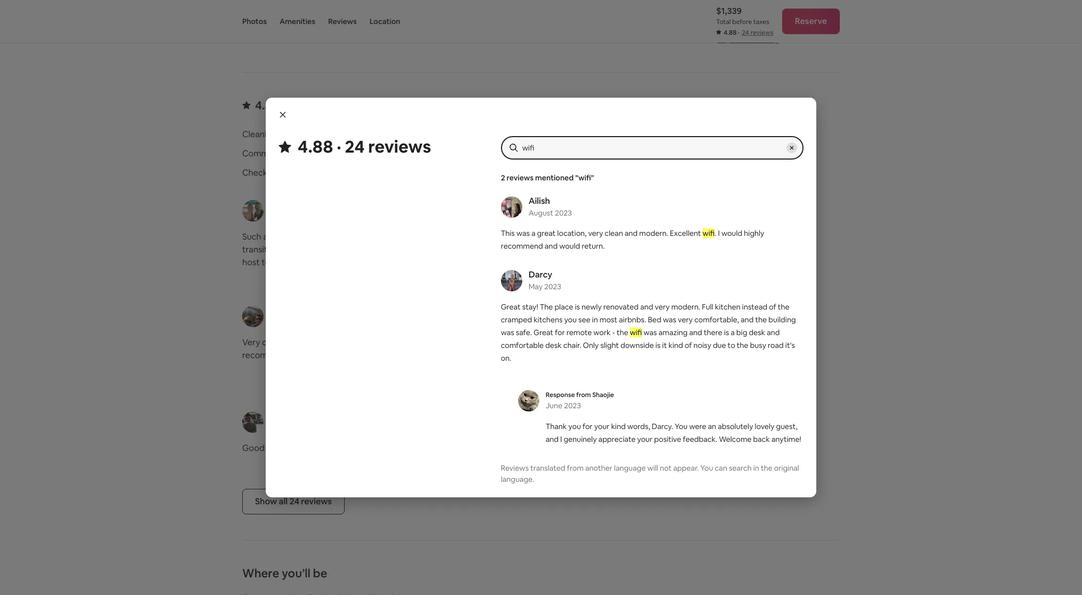 Task type: locate. For each thing, give the bounding box(es) containing it.
building
[[769, 315, 796, 325]]

0 horizontal spatial clean
[[605, 229, 623, 238]]

Search reviews, Press 'Enter' to search text field
[[522, 143, 782, 153]]

the inside reviews translated from another language will not appear. you can search in the original language.
[[761, 464, 773, 473]]

place up the kitchens
[[555, 302, 573, 312]]

road inside "* the location is really close to the underground station and to some grocery stores and restaurants. * the flat was very quiet: the railway noise was not getting into the flat and the road noise did not disturb them, despite that some noise from emergency vehicles was coming from the road. * great selection of household items available in the flat was really helpful and made their stay comfortable."
[[607, 414, 625, 425]]

1 vertical spatial clean
[[664, 442, 685, 454]]

emergency
[[613, 426, 657, 438]]

the left original
[[761, 464, 773, 473]]

1 vertical spatial wifi
[[630, 328, 642, 338]]

all inside button
[[279, 496, 288, 507]]

return. inside . i would highly recommend and would return.
[[582, 242, 605, 251]]

darcy.
[[652, 422, 673, 432]]

some up road.
[[545, 426, 567, 438]]

1 horizontal spatial recommend
[[618, 455, 666, 466]]

anna image
[[545, 306, 567, 327]]

0 horizontal spatial you
[[675, 422, 688, 432]]

of right rest
[[341, 244, 349, 255]]

show for show all 24 reviews
[[255, 496, 277, 507]]

august inside ailish august 2023
[[529, 208, 553, 218]]

0 horizontal spatial wifi
[[630, 328, 642, 338]]

ailish
[[529, 196, 550, 207]]

kind down amazing
[[669, 341, 683, 350]]

i down thank
[[560, 435, 562, 444]]

0 vertical spatial with
[[713, 270, 730, 281]]

august 2023
[[573, 423, 617, 433]]

was inside was amazing and there is a big desk and comfortable desk chair. only slight downside is it kind of noisy due to the busy road it's on.
[[644, 328, 657, 338]]

search
[[729, 464, 752, 473]]

all
[[272, 257, 280, 268], [279, 496, 288, 507]]

location, up sights!
[[557, 229, 587, 238]]

their down household on the bottom right of the page
[[638, 465, 656, 476]]

into
[[773, 401, 788, 412]]

0 horizontal spatial parents
[[333, 442, 363, 454]]

to inside was amazing and there is a big desk and comfortable desk chair. only slight downside is it kind of noisy due to the busy road it's on.
[[728, 341, 735, 350]]

getting
[[742, 401, 771, 412]]

was up amazing
[[663, 315, 676, 325]]

2 * from the top
[[545, 401, 549, 412]]

parents
[[647, 337, 677, 348], [333, 442, 363, 454], [721, 516, 751, 527]]

genuinely
[[564, 435, 597, 444]]

september
[[573, 318, 612, 327]]

0 horizontal spatial modern.
[[639, 229, 668, 238]]

1 vertical spatial comfortable
[[640, 516, 689, 527]]

3 * from the top
[[545, 452, 549, 463]]

darcy image
[[501, 270, 522, 292], [501, 270, 522, 292]]

2023 down sauna
[[544, 282, 561, 292]]

2023 inside darcy may 2023
[[544, 282, 561, 292]]

in right search on the right of the page
[[754, 464, 759, 473]]

· inside 'dialog'
[[337, 136, 341, 158]]

such
[[242, 231, 261, 242]]

2 horizontal spatial ·
[[738, 28, 740, 37]]

0 horizontal spatial show
[[255, 496, 277, 507]]

clean inside this was a great location, very clean and modern. excellent wifi. i would highly recommend and would return.
[[664, 442, 685, 454]]

the down big
[[737, 341, 749, 350]]

2 horizontal spatial modern.
[[704, 442, 737, 454]]

1 horizontal spatial helpful
[[568, 465, 595, 476]]

location, for this was a great location, very clean and modern. excellent wifi
[[557, 229, 587, 238]]

this inside this was a great location, very clean and modern. excellent wifi. i would highly recommend and would return.
[[545, 442, 561, 454]]

modern. for this was a great location, very clean and modern. excellent wifi. i would highly recommend and would return.
[[704, 442, 737, 454]]

excellent for this was a great location, very clean and modern. excellent wifi
[[670, 229, 701, 238]]

items
[[666, 452, 687, 463]]

comfortable, inside very comfortable, attractive and well located flat. highly recommended. shaojie was a responsive and gracious host.
[[262, 337, 313, 348]]

1 horizontal spatial ·
[[337, 136, 341, 158]]

reviews inside reviews translated from another language will not appear. you can search in the original language.
[[501, 464, 529, 473]]

household
[[623, 452, 664, 463]]

0 vertical spatial host.
[[454, 350, 474, 361]]

0 horizontal spatial kind
[[611, 422, 626, 432]]

0 vertical spatial will
[[648, 464, 658, 473]]

modern. down the coming
[[704, 442, 737, 454]]

0 vertical spatial clean
[[605, 229, 623, 238]]

1 horizontal spatial 2
[[580, 282, 585, 294]]

1 vertical spatial highly
[[593, 455, 616, 466]]

0 vertical spatial you
[[564, 315, 577, 325]]

2 reviews mentioned "wifi"
[[501, 173, 594, 183]]

0 vertical spatial did
[[545, 282, 558, 294]]

you left 'see'
[[564, 315, 577, 325]]

xiaomeng image
[[242, 412, 264, 433]]

0 horizontal spatial have
[[560, 282, 578, 294]]

1 horizontal spatial highly
[[744, 229, 765, 238]]

from up selection
[[592, 426, 611, 438]]

place up spend
[[597, 337, 618, 348]]

good place to stay. my parents enjoyed it
[[242, 442, 404, 454]]

most up -
[[600, 315, 618, 325]]

in
[[270, 167, 277, 178], [719, 244, 726, 255], [570, 270, 577, 281], [592, 315, 598, 325], [725, 452, 732, 463], [754, 464, 759, 473]]

1 horizontal spatial you
[[701, 464, 713, 473]]

noise right thank
[[569, 426, 590, 438]]

some inside i booked the place for my parents during their visit to london, so we could spend time together and do some sightseeing.
[[706, 350, 727, 361]]

show inside button
[[255, 496, 277, 507]]

you inside great stay! the place is newly renovated and very modern. full kitchen instead of the cramped kitchens you see in most airbnbs. bed was very comfortable, and the building was safe. great for remote work - the
[[564, 315, 577, 325]]

* down response
[[545, 401, 549, 412]]

1 horizontal spatial highly
[[438, 337, 462, 348]]

not down items
[[660, 464, 672, 473]]

1 vertical spatial host.
[[653, 503, 673, 515]]

will inside reviews translated from another language will not appear. you can search in the original language.
[[648, 464, 658, 473]]

1 horizontal spatial comfortable
[[640, 516, 689, 527]]

check-in
[[242, 167, 277, 178]]

your up appreciate
[[594, 422, 610, 432]]

4.88 inside 'dialog'
[[298, 136, 333, 158]]

road inside was amazing and there is a big desk and comfortable desk chair. only slight downside is it kind of noisy due to the busy road it's on.
[[768, 341, 784, 350]]

-
[[612, 328, 615, 338]]

excellent inside this was a great location, very clean and modern. excellent wifi. i would highly recommend and would return.
[[739, 442, 774, 454]]

1 horizontal spatial modern.
[[672, 302, 701, 312]]

august
[[529, 208, 553, 218], [573, 423, 598, 433]]

not inside reviews translated from another language will not appear. you can search in the original language.
[[660, 464, 672, 473]]

0 horizontal spatial my
[[633, 337, 645, 348]]

back
[[753, 435, 770, 444]]

recommend
[[501, 242, 543, 251], [618, 455, 666, 466]]

location, down emergency at the bottom right of page
[[610, 442, 643, 454]]

very up only
[[588, 229, 603, 238]]

0 vertical spatial some
[[706, 350, 727, 361]]

was down the 'grocery'
[[583, 401, 598, 412]]

1 vertical spatial recommend
[[618, 455, 666, 466]]

show all 24 reviews button
[[242, 489, 345, 515]]

0 horizontal spatial good
[[242, 442, 265, 454]]

1 vertical spatial helpful
[[568, 465, 595, 476]]

0 vertical spatial helpful
[[447, 244, 474, 255]]

.
[[715, 229, 717, 238]]

taxes
[[754, 18, 769, 26]]

the right help
[[638, 503, 651, 515]]

have up overall
[[560, 282, 578, 294]]

modern. inside this was a great location, very clean and modern. excellent wifi. i would highly recommend and would return.
[[704, 442, 737, 454]]

located
[[389, 337, 419, 348]]

2 inside 'dialog'
[[501, 173, 505, 183]]

i inside i booked the place for my parents during their visit to london, so we could spend time together and do some sightseeing.
[[545, 337, 548, 348]]

1 vertical spatial excellent
[[739, 442, 774, 454]]

was up baby
[[736, 257, 751, 268]]

neighborhood.
[[301, 231, 359, 242]]

noise up disturb
[[687, 401, 708, 412]]

1 * from the top
[[545, 375, 549, 386]]

0 horizontal spatial this
[[501, 229, 515, 238]]

2 vertical spatial great
[[587, 442, 608, 454]]

my
[[633, 337, 645, 348], [707, 516, 719, 527]]

and down thank
[[546, 435, 559, 444]]

0 horizontal spatial their
[[638, 465, 656, 476]]

1 vertical spatial ·
[[281, 98, 284, 113]]

we
[[556, 350, 568, 361]]

most
[[572, 257, 593, 268], [600, 315, 618, 325]]

to up apartment.
[[756, 231, 764, 242]]

to inside good location near jubilee line which was convenient to local sights! the only negative was how hot it was in the apartment. i know most uk apartments don't have ac but it was almost a sauna in there. not the easiest for sleeping with a baby but she did have 2 fans which was helpful. windows don't open. overall it was great though!
[[756, 231, 764, 242]]

feedback.
[[683, 435, 718, 444]]

4.88 down total
[[724, 28, 737, 37]]

0 horizontal spatial really
[[545, 465, 566, 476]]

great inside such a perfect neighborhood. great walkable spots and easy transit access to the rest of london. responsive and helpful host to all questions. highly recommend!
[[361, 231, 384, 242]]

excellent inside 4.88 · 24 reviews 'dialog'
[[670, 229, 701, 238]]

would
[[722, 229, 743, 238], [559, 242, 580, 251], [567, 455, 591, 466], [685, 455, 708, 466]]

great down august 2023
[[587, 442, 608, 454]]

0 vertical spatial shaojie
[[305, 350, 333, 361]]

sharanya image
[[545, 200, 567, 222], [545, 200, 567, 222]]

to right the happy
[[572, 529, 580, 540]]

great up sights!
[[537, 229, 556, 238]]

2 vertical spatial ·
[[337, 136, 341, 158]]

be down solved on the right bottom of page
[[767, 516, 778, 527]]

so
[[545, 350, 555, 361]]

1 horizontal spatial really
[[609, 375, 629, 386]]

location
[[570, 231, 601, 242], [568, 375, 599, 386]]

4.88 · 24 reviews inside 'dialog'
[[298, 136, 431, 158]]

0 vertical spatial most
[[572, 257, 593, 268]]

ailish image for this was a great location, very clean and modern. excellent
[[501, 197, 522, 218]]

0 vertical spatial ·
[[738, 28, 740, 37]]

and down settings, on the bottom right of page
[[691, 516, 705, 527]]

and up the bed
[[640, 302, 653, 312]]

great for this was a great location, very clean and modern. excellent wifi. i would highly recommend and would return.
[[587, 442, 608, 454]]

2023 inside response from shaojie june 2023
[[564, 401, 581, 411]]

sights!
[[545, 244, 571, 255]]

0 vertical spatial kind
[[669, 341, 683, 350]]

this inside 4.88 · 24 reviews 'dialog'
[[501, 229, 515, 238]]

a left baby
[[732, 270, 737, 281]]

1 vertical spatial flat
[[561, 414, 574, 425]]

helpful down selection
[[568, 465, 595, 476]]

in inside great stay! the place is newly renovated and very modern. full kitchen instead of the cramped kitchens you see in most airbnbs. bed was very comfortable, and the building was safe. great for remote work - the
[[592, 315, 598, 325]]

0 vertical spatial 4.88
[[724, 28, 737, 37]]

place down quickly
[[562, 516, 584, 527]]

place inside * there was a problem with tv set settings, which was solved quickly with the help of the host. the place was cozy and comfortable and my parents will be happy to return.
[[562, 516, 584, 527]]

chair.
[[564, 341, 581, 350]]

* there was a problem with tv set settings, which was solved quickly with the help of the host. the place was cozy and comfortable and my parents will be happy to return.
[[545, 491, 784, 540]]

1 horizontal spatial their
[[706, 337, 725, 348]]

a inside such a perfect neighborhood. great walkable spots and easy transit access to the rest of london. responsive and helpful host to all questions. highly recommend!
[[263, 231, 268, 242]]

noisy
[[694, 341, 712, 350]]

good inside good location near jubilee line which was convenient to local sights! the only negative was how hot it was in the apartment. i know most uk apartments don't have ac but it was almost a sauna in there. not the easiest for sleeping with a baby but she did have 2 fans which was helpful. windows don't open. overall it was great though!
[[545, 231, 568, 242]]

and right the station
[[762, 375, 776, 386]]

sightseeing.
[[729, 350, 776, 361]]

2 vertical spatial noise
[[569, 426, 590, 438]]

4 * from the top
[[545, 491, 549, 502]]

reviews left location button
[[328, 17, 357, 26]]

helpful inside "* the location is really close to the underground station and to some grocery stores and restaurants. * the flat was very quiet: the railway noise was not getting into the flat and the road noise did not disturb them, despite that some noise from emergency vehicles was coming from the road. * great selection of household items available in the flat was really helpful and made their stay comfortable."
[[568, 465, 595, 476]]

and down selection
[[597, 465, 612, 476]]

return. up "uk"
[[582, 242, 605, 251]]

comfortable, inside great stay! the place is newly renovated and very modern. full kitchen instead of the cramped kitchens you see in most airbnbs. bed was very comfortable, and the building was safe. great for remote work - the
[[695, 315, 739, 325]]

1 vertical spatial comfortable,
[[262, 337, 313, 348]]

comfortable,
[[695, 315, 739, 325], [262, 337, 313, 348]]

a inside this was a great location, very clean and modern. excellent wifi. i would highly recommend and would return.
[[580, 442, 585, 454]]

2 vertical spatial 4.88 · 24 reviews
[[298, 136, 431, 158]]

1 horizontal spatial desk
[[749, 328, 766, 338]]

helpful inside such a perfect neighborhood. great walkable spots and easy transit access to the rest of london. responsive and helpful host to all questions. highly recommend!
[[447, 244, 474, 255]]

show all 24 reviews
[[255, 496, 332, 507]]

2 vertical spatial 4.88
[[298, 136, 333, 158]]

modern. left full
[[672, 302, 701, 312]]

station
[[733, 375, 760, 386]]

value
[[545, 167, 567, 178]]

clean for this was a great location, very clean and modern. excellent wifi. i would highly recommend and would return.
[[664, 442, 685, 454]]

4.9 out of 5.0 image
[[407, 153, 472, 155], [407, 153, 471, 155]]

4.88
[[724, 28, 737, 37], [255, 98, 279, 113], [298, 136, 333, 158]]

0 horizontal spatial reviews
[[328, 17, 357, 26]]

quickly
[[545, 503, 573, 515]]

2 vertical spatial modern.
[[704, 442, 737, 454]]

1 vertical spatial my
[[707, 516, 719, 527]]

kind inside was amazing and there is a big desk and comfortable desk chair. only slight downside is it kind of noisy due to the busy road it's on.
[[669, 341, 683, 350]]

1 horizontal spatial most
[[600, 315, 618, 325]]

absolutely
[[718, 422, 753, 432]]

maggie image
[[242, 200, 264, 222]]

solved
[[758, 491, 784, 502]]

and inside . i would highly recommend and would return.
[[545, 242, 558, 251]]

clean inside 4.88 · 24 reviews 'dialog'
[[605, 229, 623, 238]]

reviews for reviews
[[328, 17, 357, 26]]

1 vertical spatial good
[[242, 442, 265, 454]]

appreciate
[[599, 435, 636, 444]]

more
[[569, 273, 590, 284]]

flat down the 'grocery'
[[568, 401, 581, 412]]

2 vertical spatial which
[[716, 491, 739, 502]]

desk
[[749, 328, 766, 338], [546, 341, 562, 350]]

0 vertical spatial this
[[501, 229, 515, 238]]

good down xiaomeng icon
[[242, 442, 265, 454]]

help
[[609, 503, 626, 515]]

place inside great stay! the place is newly renovated and very modern. full kitchen instead of the cramped kitchens you see in most airbnbs. bed was very comfortable, and the building was safe. great for remote work - the
[[555, 302, 573, 312]]

2023 inside ailish august 2023
[[555, 208, 572, 218]]

highly inside . i would highly recommend and would return.
[[744, 229, 765, 238]]

2023 for ailish
[[555, 208, 572, 218]]

0 vertical spatial august
[[529, 208, 553, 218]]

location inside good location near jubilee line which was convenient to local sights! the only negative was how hot it was in the apartment. i know most uk apartments don't have ac but it was almost a sauna in there. not the easiest for sleeping with a baby but she did have 2 fans which was helpful. windows don't open. overall it was great though!
[[570, 231, 601, 242]]

1 vertical spatial with
[[634, 491, 651, 502]]

1 vertical spatial 4.88 · 24 reviews
[[255, 98, 345, 113]]

with right quickly
[[575, 503, 592, 515]]

before
[[732, 18, 752, 26]]

i inside this was a great location, very clean and modern. excellent wifi. i would highly recommend and would return.
[[563, 455, 565, 466]]

1 vertical spatial great
[[599, 295, 620, 306]]

the left rest
[[309, 244, 322, 255]]

robin image
[[242, 306, 264, 327], [242, 306, 264, 327]]

selection
[[575, 452, 611, 463]]

list
[[238, 200, 844, 540]]

i inside . i would highly recommend and would return.
[[718, 229, 720, 238]]

1 vertical spatial location
[[545, 148, 579, 159]]

work
[[594, 328, 611, 338]]

which inside * there was a problem with tv set settings, which was solved quickly with the help of the host. the place was cozy and comfortable and my parents will be happy to return.
[[716, 491, 739, 502]]

of inside "* the location is really close to the underground station and to some grocery stores and restaurants. * the flat was very quiet: the railway noise was not getting into the flat and the road noise did not disturb them, despite that some noise from emergency vehicles was coming from the road. * great selection of household items available in the flat was really helpful and made their stay comfortable."
[[613, 452, 621, 463]]

great down the kitchens
[[534, 328, 553, 338]]

recommend inside this was a great location, very clean and modern. excellent wifi. i would highly recommend and would return.
[[618, 455, 666, 466]]

0 horizontal spatial but
[[713, 257, 727, 268]]

full
[[702, 302, 714, 312]]

was amazing and there is a big desk and comfortable desk chair. only slight downside is it kind of noisy due to the busy road it's on.
[[501, 328, 795, 363]]

1 vertical spatial modern.
[[672, 302, 701, 312]]

was up original
[[764, 452, 779, 463]]

reviews
[[328, 17, 357, 26], [501, 464, 529, 473]]

excellent for this was a great location, very clean and modern. excellent wifi. i would highly recommend and would return.
[[739, 442, 774, 454]]

and left do
[[677, 350, 691, 361]]

0 horizontal spatial highly
[[324, 257, 349, 268]]

gracious
[[419, 350, 452, 361]]

photos button
[[242, 0, 267, 43]]

1 horizontal spatial this
[[545, 442, 561, 454]]

clean for this was a great location, very clean and modern. excellent wifi
[[605, 229, 623, 238]]

for up genuinely
[[583, 422, 593, 432]]

return. inside * there was a problem with tv set settings, which was solved quickly with the help of the host. the place was cozy and comfortable and my parents will be happy to return.
[[582, 529, 609, 540]]

almost
[[753, 257, 780, 268]]

2 horizontal spatial parents
[[721, 516, 751, 527]]

will inside * there was a problem with tv set settings, which was solved quickly with the help of the host. the place was cozy and comfortable and my parents will be happy to return.
[[753, 516, 765, 527]]

tv
[[653, 491, 664, 502]]

apartments
[[608, 257, 654, 268]]

* inside * there was a problem with tv set settings, which was solved quickly with the help of the host. the place was cozy and comfortable and my parents will be happy to return.
[[545, 491, 549, 502]]

0 horizontal spatial comfortable,
[[262, 337, 313, 348]]

1 horizontal spatial clean
[[664, 442, 685, 454]]

mentioned
[[535, 173, 574, 183]]

to up the questions.
[[298, 244, 307, 255]]

may
[[529, 282, 543, 292]]

return. down welcome
[[710, 455, 737, 466]]

some up june
[[545, 388, 567, 399]]

will down household on the bottom right of the page
[[648, 464, 658, 473]]

0 vertical spatial recommend
[[501, 242, 543, 251]]

road down quiet:
[[607, 414, 625, 425]]

shaojie up august 2023
[[593, 391, 614, 399]]

not
[[727, 401, 740, 412], [664, 414, 678, 425], [660, 464, 672, 473]]

2 left mentioned
[[501, 173, 505, 183]]

the down response
[[551, 401, 566, 412]]

i up so
[[545, 337, 548, 348]]

clear search image
[[789, 145, 795, 151]]

2 left fans
[[580, 282, 585, 294]]

reviews for reviews translated from another language will not appear. you can search in the original language.
[[501, 464, 529, 473]]

of up building
[[769, 302, 776, 312]]

wifi up the 'ac'
[[703, 229, 715, 238]]

the down apartments
[[620, 270, 634, 281]]

be inside * there was a problem with tv set settings, which was solved quickly with the help of the host. the place was cozy and comfortable and my parents will be happy to return.
[[767, 516, 778, 527]]

spend
[[594, 350, 618, 361]]

show more button
[[545, 273, 599, 284]]

accuracy
[[545, 129, 582, 140]]

there.
[[579, 270, 602, 281]]

access
[[270, 244, 296, 255]]

cleanliness
[[242, 129, 286, 140]]

but down almost at the right of the page
[[760, 270, 774, 281]]

show for show more
[[545, 273, 567, 284]]

host. right gracious
[[454, 350, 474, 361]]

which down can
[[716, 491, 739, 502]]

0 horizontal spatial road
[[607, 414, 625, 425]]

for up time
[[620, 337, 631, 348]]

the
[[309, 244, 322, 255], [728, 244, 741, 255], [620, 270, 634, 281], [778, 302, 790, 312], [756, 315, 767, 325], [617, 328, 628, 338], [582, 337, 595, 348], [737, 341, 749, 350], [664, 375, 677, 386], [643, 401, 656, 412], [545, 414, 559, 425], [592, 414, 605, 425], [762, 426, 775, 438], [734, 452, 747, 463], [761, 464, 773, 473], [594, 503, 607, 515], [638, 503, 651, 515]]

report this listing
[[718, 35, 780, 44]]

a down attractive
[[352, 350, 356, 361]]

1 vertical spatial highly
[[438, 337, 462, 348]]

1 vertical spatial did
[[650, 414, 662, 425]]

4.8
[[780, 149, 790, 158]]

2 vertical spatial with
[[575, 503, 592, 515]]

but right the 'ac'
[[713, 257, 727, 268]]

ailish image
[[501, 197, 522, 218], [501, 197, 522, 218], [545, 412, 567, 433]]

most up "there."
[[572, 257, 593, 268]]

the
[[573, 244, 588, 255], [540, 302, 553, 312], [551, 375, 566, 386], [551, 401, 566, 412], [545, 516, 560, 527]]

5.0 out of 5.0 image
[[710, 133, 775, 136], [710, 133, 775, 136]]

2023 inside anna september 2023
[[614, 318, 631, 327]]

noise up emergency at the bottom right of page
[[627, 414, 648, 425]]

0 horizontal spatial august
[[529, 208, 553, 218]]

great inside 4.88 · 24 reviews 'dialog'
[[537, 229, 556, 238]]

was down thank
[[563, 442, 579, 454]]

of inside great stay! the place is newly renovated and very modern. full kitchen instead of the cramped kitchens you see in most airbnbs. bed was very comfortable, and the building was safe. great for remote work - the
[[769, 302, 776, 312]]

shaojie image
[[518, 390, 539, 412], [518, 390, 539, 412]]

place inside i booked the place for my parents during their visit to london, so we could spend time together and do some sightseeing.
[[597, 337, 618, 348]]

very down darcy.
[[645, 442, 662, 454]]

this for this was a great location, very clean and modern. excellent wifi
[[501, 229, 515, 238]]

1 vertical spatial their
[[638, 465, 656, 476]]

in inside "* the location is really close to the underground station and to some grocery stores and restaurants. * the flat was very quiet: the railway noise was not getting into the flat and the road noise did not disturb them, despite that some noise from emergency vehicles was coming from the road. * great selection of household items available in the flat was really helpful and made their stay comfortable."
[[725, 452, 732, 463]]

for up helpful.
[[665, 270, 676, 281]]

most inside good location near jubilee line which was convenient to local sights! the only negative was how hot it was in the apartment. i know most uk apartments don't have ac but it was almost a sauna in there. not the easiest for sleeping with a baby but she did have 2 fans which was helpful. windows don't open. overall it was great though!
[[572, 257, 593, 268]]

1 horizontal spatial location
[[545, 148, 579, 159]]

comfortable, up there
[[695, 315, 739, 325]]

kind
[[669, 341, 683, 350], [611, 422, 626, 432]]

great
[[537, 229, 556, 238], [599, 295, 620, 306], [587, 442, 608, 454]]

0 vertical spatial noise
[[687, 401, 708, 412]]

in inside reviews translated from another language will not appear. you can search in the original language.
[[754, 464, 759, 473]]

not down railway
[[664, 414, 678, 425]]

from down selection
[[567, 464, 584, 473]]

it's
[[786, 341, 795, 350]]

lovely
[[755, 422, 775, 432]]



Task type: describe. For each thing, give the bounding box(es) containing it.
0 vertical spatial your
[[594, 422, 610, 432]]

during
[[679, 337, 704, 348]]

attractive
[[315, 337, 353, 348]]

to inside * there was a problem with tv set settings, which was solved quickly with the help of the host. the place was cozy and comfortable and my parents will be happy to return.
[[572, 529, 580, 540]]

would down feedback.
[[685, 455, 708, 466]]

easy
[[462, 231, 480, 242]]

host. inside * there was a problem with tv set settings, which was solved quickly with the help of the host. the place was cozy and comfortable and my parents will be happy to return.
[[653, 503, 673, 515]]

good for good place to stay. my parents enjoyed it
[[242, 442, 265, 454]]

was down fans
[[582, 295, 597, 306]]

shaojie inside very comfortable, attractive and well located flat. highly recommended. shaojie was a responsive and gracious host.
[[305, 350, 333, 361]]

the right quiet:
[[643, 401, 656, 412]]

this for this was a great location, very clean and modern. excellent wifi. i would highly recommend and would return.
[[545, 442, 561, 454]]

were
[[689, 422, 707, 432]]

1 vertical spatial not
[[664, 414, 678, 425]]

despite
[[734, 414, 764, 425]]

good for good location near jubilee line which was convenient to local sights! the only negative was how hot it was in the apartment. i know most uk apartments don't have ac but it was almost a sauna in there. not the easiest for sleeping with a baby but she did have 2 fans which was helpful. windows don't open. overall it was great though!
[[545, 231, 568, 242]]

did inside good location near jubilee line which was convenient to local sights! the only negative was how hot it was in the apartment. i know most uk apartments don't have ac but it was almost a sauna in there. not the easiest for sleeping with a baby but she did have 2 fans which was helpful. windows don't open. overall it was great though!
[[545, 282, 558, 294]]

thank
[[546, 422, 567, 432]]

2023 up appreciate
[[600, 423, 617, 433]]

with inside good location near jubilee line which was convenient to local sights! the only negative was how hot it was in the apartment. i know most uk apartments don't have ac but it was almost a sauna in there. not the easiest for sleeping with a baby but she did have 2 fans which was helpful. windows don't open. overall it was great though!
[[713, 270, 730, 281]]

to left stay.
[[290, 442, 298, 454]]

how
[[661, 244, 678, 255]]

amazing
[[659, 328, 688, 338]]

together
[[640, 350, 675, 361]]

to inside i booked the place for my parents during their visit to london, so we could spend time together and do some sightseeing.
[[744, 337, 752, 348]]

and down spots
[[431, 244, 446, 255]]

and down help
[[623, 516, 638, 527]]

the down june
[[545, 414, 559, 425]]

and inside i booked the place for my parents during their visit to london, so we could spend time together and do some sightseeing.
[[677, 350, 691, 361]]

2023 for anna
[[614, 318, 631, 327]]

only
[[583, 341, 599, 350]]

and down response from shaojie june 2023
[[576, 414, 590, 425]]

quiet:
[[619, 401, 641, 412]]

0 horizontal spatial 4.88
[[255, 98, 279, 113]]

and down located
[[402, 350, 417, 361]]

there
[[551, 491, 574, 502]]

parents inside * there was a problem with tv set settings, which was solved quickly with the help of the host. the place was cozy and comfortable and my parents will be happy to return.
[[721, 516, 751, 527]]

ailish august 2023
[[529, 196, 572, 218]]

and up noisy
[[689, 328, 702, 338]]

0 vertical spatial 4.88 · 24 reviews
[[724, 28, 774, 37]]

and down building
[[767, 328, 780, 338]]

i booked the place for my parents during their visit to london, so we could spend time together and do some sightseeing.
[[545, 337, 786, 361]]

from down despite
[[741, 426, 760, 438]]

was down ailish
[[517, 229, 530, 238]]

welcome
[[719, 435, 752, 444]]

was inside this was a great location, very clean and modern. excellent wifi. i would highly recommend and would return.
[[563, 442, 579, 454]]

0 vertical spatial really
[[609, 375, 629, 386]]

location inside "* the location is really close to the underground station and to some grocery stores and restaurants. * the flat was very quiet: the railway noise was not getting into the flat and the road noise did not disturb them, despite that some noise from emergency vehicles was coming from the road. * great selection of household items available in the flat was really helpful and made their stay comfortable."
[[568, 375, 599, 386]]

24 inside button
[[290, 496, 299, 507]]

london,
[[754, 337, 786, 348]]

1 horizontal spatial with
[[634, 491, 651, 502]]

ac
[[699, 257, 711, 268]]

stores
[[602, 388, 626, 399]]

and up quiet:
[[628, 388, 643, 399]]

sauna
[[545, 270, 568, 281]]

disturb
[[680, 414, 707, 425]]

1 vertical spatial which
[[605, 282, 629, 294]]

was down the cramped
[[501, 328, 514, 338]]

kind inside 'thank you for your kind words, darcy. you were an absolutely lovely guest, and i genuinely appreciate your positive feedback. welcome back anytime!'
[[611, 422, 626, 432]]

for inside i booked the place for my parents during their visit to london, so we could spend time together and do some sightseeing.
[[620, 337, 631, 348]]

an
[[708, 422, 716, 432]]

great inside "* the location is really close to the underground station and to some grocery stores and restaurants. * the flat was very quiet: the railway noise was not getting into the flat and the road noise did not disturb them, despite that some noise from emergency vehicles was coming from the road. * great selection of household items available in the flat was really helpful and made their stay comfortable."
[[551, 452, 573, 463]]

would up 'know'
[[559, 242, 580, 251]]

24 inside 'dialog'
[[345, 136, 365, 158]]

flat.
[[421, 337, 436, 348]]

list containing such a perfect neighborhood. great walkable spots and easy transit access to the rest of london. responsive and helpful host to all questions. highly recommend!
[[238, 200, 844, 540]]

for inside great stay! the place is newly renovated and very modern. full kitchen instead of the cramped kitchens you see in most airbnbs. bed was very comfortable, and the building was safe. great for remote work - the
[[555, 328, 565, 338]]

good location near jubilee line which was convenient to local sights! the only negative was how hot it was in the apartment. i know most uk apartments don't have ac but it was almost a sauna in there. not the easiest for sleeping with a baby but she did have 2 fans which was helpful. windows don't open. overall it was great though!
[[545, 231, 789, 306]]

show more
[[545, 273, 590, 284]]

and up big
[[741, 315, 754, 325]]

a inside was amazing and there is a big desk and comfortable desk chair. only slight downside is it kind of noisy due to the busy road it's on.
[[731, 328, 735, 338]]

near
[[603, 231, 621, 242]]

2 inside good location near jubilee line which was convenient to local sights! the only negative was how hot it was in the apartment. i know most uk apartments don't have ac but it was almost a sauna in there. not the easiest for sleeping with a baby but she did have 2 fans which was helpful. windows don't open. overall it was great though!
[[580, 282, 585, 294]]

amenities button
[[280, 0, 315, 43]]

is right there
[[724, 328, 729, 338]]

highly inside this was a great location, very clean and modern. excellent wifi. i would highly recommend and would return.
[[593, 455, 616, 466]]

it down convenient
[[728, 257, 734, 268]]

reserve button
[[782, 9, 840, 34]]

the down 'instead' on the right of the page
[[756, 315, 767, 325]]

my inside i booked the place for my parents during their visit to london, so we could spend time together and do some sightseeing.
[[633, 337, 645, 348]]

recommend!
[[351, 257, 401, 268]]

such a perfect neighborhood. great walkable spots and easy transit access to the rest of london. responsive and helpful host to all questions. highly recommend!
[[242, 231, 480, 268]]

i inside good location near jubilee line which was convenient to local sights! the only negative was how hot it was in the apartment. i know most uk apartments don't have ac but it was almost a sauna in there. not the easiest for sleeping with a baby but she did have 2 fans which was helpful. windows don't open. overall it was great though!
[[545, 257, 548, 268]]

was up the 'ac'
[[702, 244, 717, 255]]

reviews translated from another language will not appear. you can search in the original language.
[[501, 464, 799, 484]]

0 vertical spatial have
[[679, 257, 697, 268]]

1 vertical spatial don't
[[717, 282, 737, 294]]

coming
[[709, 426, 739, 438]]

0 horizontal spatial be
[[313, 566, 327, 581]]

5.0
[[781, 130, 790, 139]]

spots
[[422, 231, 444, 242]]

kitchens
[[534, 315, 563, 325]]

open.
[[739, 282, 761, 294]]

anna image
[[545, 306, 567, 327]]

was right there
[[576, 491, 591, 502]]

their inside "* the location is really close to the underground station and to some grocery stores and restaurants. * the flat was very quiet: the railway noise was not getting into the flat and the road noise did not disturb them, despite that some noise from emergency vehicles was coming from the road. * great selection of household items available in the flat was really helpful and made their stay comfortable."
[[638, 465, 656, 476]]

most inside great stay! the place is newly renovated and very modern. full kitchen instead of the cramped kitchens you see in most airbnbs. bed was very comfortable, and the building was safe. great for remote work - the
[[600, 315, 618, 325]]

host. inside very comfortable, attractive and well located flat. highly recommended. shaojie was a responsive and gracious host.
[[454, 350, 474, 361]]

ailish image for this was a great location, very clean and modern. excellent wifi. i would highly recommend and would return.
[[545, 412, 567, 433]]

0 horizontal spatial ·
[[281, 98, 284, 113]]

stay
[[658, 465, 674, 476]]

the up building
[[778, 302, 790, 312]]

darcy may 2023
[[529, 269, 561, 292]]

renovated
[[604, 302, 639, 312]]

do
[[693, 350, 704, 361]]

airbnbs.
[[619, 315, 646, 325]]

was up though!
[[630, 282, 646, 294]]

sleeping
[[678, 270, 711, 281]]

modern. for this was a great location, very clean and modern. excellent wifi
[[639, 229, 668, 238]]

very
[[242, 337, 260, 348]]

very inside "* the location is really close to the underground station and to some grocery stores and restaurants. * the flat was very quiet: the railway noise was not getting into the flat and the road noise did not disturb them, despite that some noise from emergency vehicles was coming from the road. * great selection of household items available in the flat was really helpful and made their stay comfortable."
[[600, 401, 617, 412]]

from inside response from shaojie june 2023
[[576, 391, 591, 399]]

modern. inside great stay! the place is newly renovated and very modern. full kitchen instead of the cramped kitchens you see in most airbnbs. bed was very comfortable, and the building was safe. great for remote work - the
[[672, 302, 701, 312]]

and down the 'positive'
[[668, 455, 683, 466]]

great for this was a great location, very clean and modern. excellent wifi
[[537, 229, 556, 238]]

downside
[[621, 341, 654, 350]]

instead
[[742, 302, 768, 312]]

fans
[[587, 282, 604, 294]]

the down response from shaojie june 2023
[[592, 414, 605, 425]]

was left "an"
[[692, 426, 708, 438]]

visit
[[726, 337, 742, 348]]

would right .
[[722, 229, 743, 238]]

responsive
[[385, 244, 429, 255]]

24 reviews button
[[742, 28, 774, 37]]

comfortable inside * there was a problem with tv set settings, which was solved quickly with the help of the host. the place was cozy and comfortable and my parents will be happy to return.
[[640, 516, 689, 527]]

the up search on the right of the page
[[734, 452, 747, 463]]

the up restaurants.
[[664, 375, 677, 386]]

was inside very comfortable, attractive and well located flat. highly recommended. shaojie was a responsive and gracious host.
[[335, 350, 350, 361]]

1 horizontal spatial noise
[[627, 414, 648, 425]]

stay.
[[300, 442, 318, 454]]

it right "hot"
[[695, 244, 700, 255]]

maggie image
[[242, 200, 264, 222]]

0 horizontal spatial location
[[370, 17, 400, 26]]

safe.
[[516, 328, 532, 338]]

i inside 'thank you for your kind words, darcy. you were an absolutely lovely guest, and i genuinely appreciate your positive feedback. welcome back anytime!'
[[560, 435, 562, 444]]

in right sauna
[[570, 270, 577, 281]]

xiaomeng image
[[242, 412, 264, 433]]

and down were
[[687, 442, 702, 454]]

the inside i booked the place for my parents during their visit to london, so we could spend time together and do some sightseeing.
[[582, 337, 595, 348]]

to up into
[[778, 375, 787, 386]]

from inside reviews translated from another language will not appear. you can search in the original language.
[[567, 464, 584, 473]]

transit
[[242, 244, 268, 255]]

is down amazing
[[656, 341, 661, 350]]

time
[[620, 350, 638, 361]]

reviews inside button
[[301, 496, 332, 507]]

their inside i booked the place for my parents during their visit to london, so we could spend time together and do some sightseeing.
[[706, 337, 725, 348]]

a inside * there was a problem with tv set settings, which was solved quickly with the help of the host. the place was cozy and comfortable and my parents will be happy to return.
[[593, 491, 597, 502]]

to right host
[[262, 257, 270, 268]]

highly inside such a perfect neighborhood. great walkable spots and easy transit access to the rest of london. responsive and helpful host to all questions. highly recommend!
[[324, 257, 349, 268]]

newly
[[582, 302, 602, 312]]

great up the cramped
[[501, 302, 521, 312]]

rest
[[324, 244, 339, 255]]

in down convenient
[[719, 244, 726, 255]]

thank you for your kind words, darcy. you were an absolutely lovely guest, and i genuinely appreciate your positive feedback. welcome back anytime!
[[546, 422, 801, 444]]

the down that
[[762, 426, 775, 438]]

the up response
[[551, 375, 566, 386]]

you inside 'thank you for your kind words, darcy. you were an absolutely lovely guest, and i genuinely appreciate your positive feedback. welcome back anytime!'
[[569, 422, 581, 432]]

0 vertical spatial but
[[713, 257, 727, 268]]

busy
[[750, 341, 766, 350]]

report
[[718, 35, 742, 44]]

you inside 'thank you for your kind words, darcy. you were an absolutely lovely guest, and i genuinely appreciate your positive feedback. welcome back anytime!'
[[675, 422, 688, 432]]

was up them,
[[709, 401, 725, 412]]

is inside great stay! the place is newly renovated and very modern. full kitchen instead of the cramped kitchens you see in most airbnbs. bed was very comfortable, and the building was safe. great for remote work - the
[[575, 302, 580, 312]]

a down ailish august 2023
[[532, 229, 536, 238]]

the inside was amazing and there is a big desk and comfortable desk chair. only slight downside is it kind of noisy due to the busy road it's on.
[[737, 341, 749, 350]]

language
[[614, 464, 646, 473]]

1 horizontal spatial which
[[668, 231, 691, 242]]

0 horizontal spatial don't
[[656, 257, 677, 268]]

response from shaojie june 2023
[[546, 391, 614, 411]]

was left solved on the right bottom of page
[[741, 491, 756, 502]]

2 horizontal spatial 4.88
[[724, 28, 737, 37]]

the left help
[[594, 503, 607, 515]]

2 horizontal spatial noise
[[687, 401, 708, 412]]

the down convenient
[[728, 244, 741, 255]]

positive
[[654, 435, 681, 444]]

1 vertical spatial some
[[545, 388, 567, 399]]

in down communication
[[270, 167, 277, 178]]

response
[[546, 391, 575, 399]]

my inside * there was a problem with tv set settings, which was solved quickly with the help of the host. the place was cozy and comfortable and my parents will be happy to return.
[[707, 516, 719, 527]]

comfortable inside was amazing and there is a big desk and comfortable desk chair. only slight downside is it kind of noisy due to the busy road it's on.
[[501, 341, 544, 350]]

* the location is really close to the underground station and to some grocery stores and restaurants. * the flat was very quiet: the railway noise was not getting into the flat and the road noise did not disturb them, despite that some noise from emergency vehicles was coming from the road. * great selection of household items available in the flat was really helpful and made their stay comfortable.
[[545, 375, 788, 476]]

1 vertical spatial desk
[[546, 341, 562, 350]]

1 horizontal spatial but
[[760, 270, 774, 281]]

great inside good location near jubilee line which was convenient to local sights! the only negative was how hot it was in the apartment. i know most uk apartments don't have ac but it was almost a sauna in there. not the easiest for sleeping with a baby but she did have 2 fans which was helpful. windows don't open. overall it was great though!
[[599, 295, 620, 306]]

it inside was amazing and there is a big desk and comfortable desk chair. only slight downside is it kind of noisy due to the busy road it's on.
[[662, 341, 667, 350]]

and left easy
[[446, 231, 460, 242]]

is inside "* the location is really close to the underground station and to some grocery stores and restaurants. * the flat was very quiet: the railway noise was not getting into the flat and the road noise did not disturb them, despite that some noise from emergency vehicles was coming from the road. * great selection of household items available in the flat was really helpful and made their stay comfortable."
[[601, 375, 607, 386]]

june
[[546, 401, 563, 411]]

very up amazing
[[678, 315, 693, 325]]

recommend inside . i would highly recommend and would return.
[[501, 242, 543, 251]]

check-
[[242, 167, 270, 178]]

great stay! the place is newly renovated and very modern. full kitchen instead of the cramped kitchens you see in most airbnbs. bed was very comfortable, and the building was safe. great for remote work - the
[[501, 302, 796, 338]]

the inside such a perfect neighborhood. great walkable spots and easy transit access to the rest of london. responsive and helpful host to all questions. highly recommend!
[[309, 244, 322, 255]]

of inside such a perfect neighborhood. great walkable spots and easy transit access to the rest of london. responsive and helpful host to all questions. highly recommend!
[[341, 244, 349, 255]]

recommended.
[[242, 350, 303, 361]]

it right the enjoyed
[[398, 442, 404, 454]]

very inside this was a great location, very clean and modern. excellent wifi. i would highly recommend and would return.
[[645, 442, 662, 454]]

uk
[[595, 257, 606, 268]]

4.88 · 24 reviews dialog
[[266, 98, 817, 497]]

for inside good location near jubilee line which was convenient to local sights! the only negative was how hot it was in the apartment. i know most uk apartments don't have ac but it was almost a sauna in there. not the easiest for sleeping with a baby but she did have 2 fans which was helpful. windows don't open. overall it was great though!
[[665, 270, 676, 281]]

was left .
[[693, 231, 708, 242]]

and left "well"
[[355, 337, 370, 348]]

this
[[744, 35, 757, 44]]

anytime!
[[772, 435, 801, 444]]

2 vertical spatial flat
[[749, 452, 762, 463]]

for inside 'thank you for your kind words, darcy. you were an absolutely lovely guest, and i genuinely appreciate your positive feedback. welcome back anytime!'
[[583, 422, 593, 432]]

and inside 'thank you for your kind words, darcy. you were an absolutely lovely guest, and i genuinely appreciate your positive feedback. welcome back anytime!'
[[546, 435, 559, 444]]

of inside was amazing and there is a big desk and comfortable desk chair. only slight downside is it kind of noisy due to the busy road it's on.
[[685, 341, 692, 350]]

0 vertical spatial desk
[[749, 328, 766, 338]]

you inside reviews translated from another language will not appear. you can search in the original language.
[[701, 464, 713, 473]]

and up negative
[[625, 229, 638, 238]]

would down genuinely
[[567, 455, 591, 466]]

it left newly
[[575, 295, 580, 306]]

all inside such a perfect neighborhood. great walkable spots and easy transit access to the rest of london. responsive and helpful host to all questions. highly recommend!
[[272, 257, 280, 268]]

questions.
[[282, 257, 323, 268]]

available
[[689, 452, 723, 463]]

easiest
[[635, 270, 663, 281]]

the inside great stay! the place is newly renovated and very modern. full kitchen instead of the cramped kitchens you see in most airbnbs. bed was very comfortable, and the building was safe. great for remote work - the
[[540, 302, 553, 312]]

close
[[631, 375, 652, 386]]

did inside "* the location is really close to the underground station and to some grocery stores and restaurants. * the flat was very quiet: the railway noise was not getting into the flat and the road noise did not disturb them, despite that some noise from emergency vehicles was coming from the road. * great selection of household items available in the flat was really helpful and made their stay comfortable."
[[650, 414, 662, 425]]

2023 for darcy
[[544, 282, 561, 292]]

to up restaurants.
[[654, 375, 662, 386]]

jubilee
[[623, 231, 651, 242]]

0 horizontal spatial with
[[575, 503, 592, 515]]

was left cozy
[[586, 516, 601, 527]]

return. inside this was a great location, very clean and modern. excellent wifi. i would highly recommend and would return.
[[710, 455, 737, 466]]

place left stay.
[[267, 442, 288, 454]]

a up she
[[781, 257, 786, 268]]

location button
[[370, 0, 400, 43]]

location, for this was a great location, very clean and modern. excellent wifi. i would highly recommend and would return.
[[610, 442, 643, 454]]

ailish image
[[545, 412, 567, 433]]

1 horizontal spatial wifi
[[703, 229, 715, 238]]

very up the bed
[[655, 302, 670, 312]]

was down line
[[644, 244, 659, 255]]

line
[[653, 231, 666, 242]]

wifi.
[[545, 455, 561, 466]]

1 horizontal spatial your
[[637, 435, 653, 444]]

reserve
[[795, 15, 827, 27]]

booked
[[549, 337, 580, 348]]

shaojie inside response from shaojie june 2023
[[593, 391, 614, 399]]

0 vertical spatial not
[[727, 401, 740, 412]]

the right -
[[617, 328, 628, 338]]

she
[[775, 270, 789, 281]]

responsive
[[358, 350, 400, 361]]

perfect
[[270, 231, 300, 242]]

$1,339
[[716, 5, 742, 17]]

2 vertical spatial some
[[545, 426, 567, 438]]

0 vertical spatial flat
[[568, 401, 581, 412]]

1 vertical spatial august
[[573, 423, 598, 433]]



Task type: vqa. For each thing, say whether or not it's contained in the screenshot.
the top States
no



